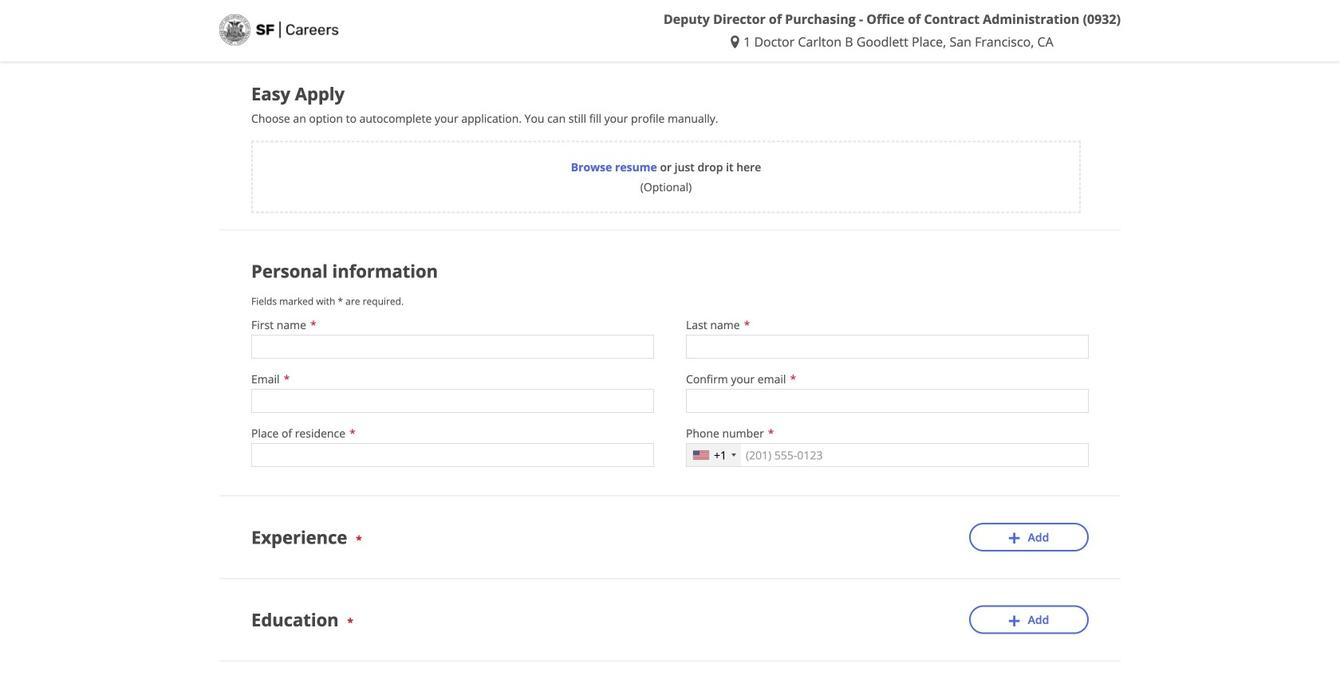 Task type: describe. For each thing, give the bounding box(es) containing it.
location image
[[731, 36, 744, 48]]

city and county of san francisco logo image
[[219, 14, 339, 45]]



